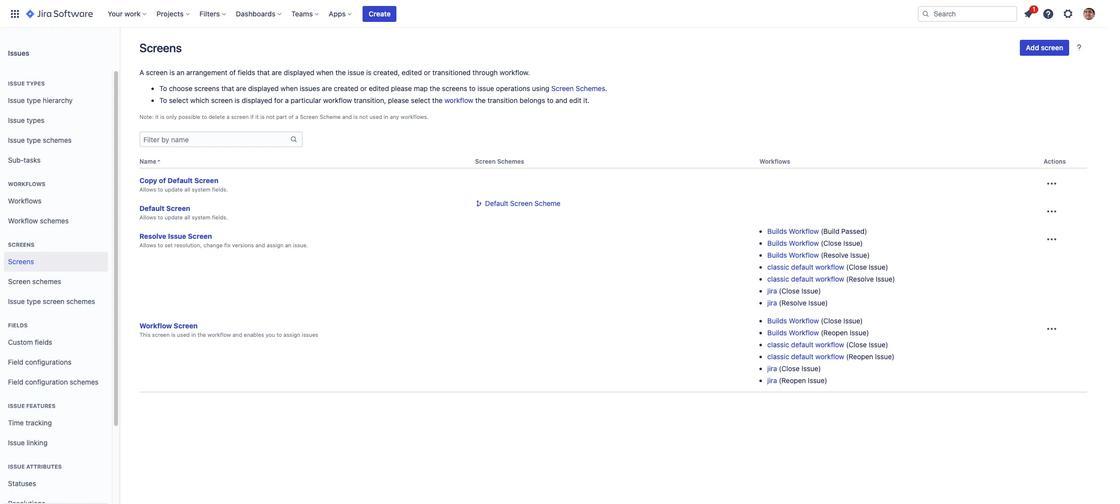 Task type: locate. For each thing, give the bounding box(es) containing it.
0 vertical spatial field
[[8, 358, 23, 366]]

1 vertical spatial issues
[[302, 332, 318, 338]]

2 horizontal spatial are
[[322, 84, 332, 93]]

builds workflow link
[[767, 227, 819, 236], [767, 239, 819, 248], [767, 251, 819, 260], [767, 317, 819, 325], [767, 329, 819, 337]]

Filter by name text field
[[140, 132, 290, 146]]

sub-
[[8, 156, 24, 164]]

schemes inside workflow schemes link
[[40, 216, 69, 225]]

1 horizontal spatial fields
[[238, 68, 255, 77]]

copy
[[139, 176, 157, 185]]

2 horizontal spatial of
[[288, 114, 294, 120]]

is right which
[[235, 96, 240, 105]]

screens up workflow link on the top left of page
[[442, 84, 467, 93]]

0 vertical spatial edited
[[402, 68, 422, 77]]

issue type schemes link
[[4, 130, 108, 150]]

1 vertical spatial or
[[360, 84, 367, 93]]

4 classic from the top
[[767, 353, 789, 361]]

fields
[[8, 322, 28, 329]]

fields. down copy of default screen link
[[212, 186, 228, 193]]

0 vertical spatial when
[[316, 68, 334, 77]]

0 vertical spatial that
[[257, 68, 270, 77]]

3 builds workflow link from the top
[[767, 251, 819, 260]]

1 fields. from the top
[[212, 186, 228, 193]]

0 vertical spatial system
[[192, 186, 210, 193]]

1 vertical spatial used
[[177, 332, 190, 338]]

that down arrangement
[[221, 84, 234, 93]]

default right 'scheme' image
[[485, 199, 508, 208]]

workflow inside the workflow screen this screen is used in the workflow and enables you to assign issues
[[208, 332, 231, 338]]

schemes down screen schemes link
[[66, 297, 95, 306]]

and left edit
[[555, 96, 567, 105]]

2 vertical spatial displayed
[[242, 96, 272, 105]]

2 screens from the left
[[442, 84, 467, 93]]

field inside field configuration schemes link
[[8, 378, 23, 386]]

dashboards button
[[233, 6, 285, 22]]

0 vertical spatial issue
[[348, 68, 364, 77]]

1 vertical spatial field
[[8, 378, 23, 386]]

fields up field configurations
[[35, 338, 52, 346]]

2 vertical spatial actions image
[[1046, 234, 1058, 246]]

0 horizontal spatial fields
[[35, 338, 52, 346]]

0 vertical spatial all
[[184, 186, 190, 193]]

to right you
[[277, 332, 282, 338]]

it right 'if'
[[255, 114, 259, 120]]

1 vertical spatial screens
[[8, 242, 34, 248]]

default inside default screen allows to update all system fields.
[[139, 204, 164, 213]]

type for schemes
[[27, 136, 41, 144]]

4 builds from the top
[[767, 317, 787, 325]]

0 vertical spatial allows
[[139, 186, 156, 193]]

1 vertical spatial allows
[[139, 214, 156, 221]]

primary element
[[6, 0, 918, 28]]

to down default screen link
[[158, 214, 163, 221]]

is down workflow screen link
[[171, 332, 176, 338]]

1 update from the top
[[165, 186, 183, 193]]

1 to from the top
[[159, 84, 167, 93]]

and right versions
[[255, 242, 265, 249]]

jira
[[767, 287, 777, 295], [767, 299, 777, 307], [767, 365, 777, 373], [767, 377, 777, 385]]

in
[[384, 114, 388, 120], [191, 332, 196, 338]]

2 vertical spatial of
[[159, 176, 166, 185]]

0 horizontal spatial default
[[139, 204, 164, 213]]

(
[[821, 227, 824, 236], [821, 239, 824, 248], [821, 251, 824, 260], [846, 263, 849, 272], [846, 275, 849, 283], [779, 287, 782, 295], [779, 299, 782, 307], [821, 317, 824, 325], [821, 329, 824, 337], [846, 341, 849, 349], [846, 353, 849, 361], [779, 365, 782, 373], [779, 377, 782, 385]]

4 jira link from the top
[[767, 377, 777, 385]]

1 horizontal spatial screens
[[442, 84, 467, 93]]

or up map
[[424, 68, 431, 77]]

0 vertical spatial of
[[229, 68, 236, 77]]

1 vertical spatial all
[[184, 214, 190, 221]]

issue type screen schemes link
[[4, 292, 108, 312]]

when up particular
[[316, 68, 334, 77]]

tasks
[[24, 156, 41, 164]]

field configuration schemes link
[[4, 373, 108, 392]]

1 vertical spatial reopen
[[849, 353, 873, 361]]

to left set at the left top of page
[[158, 242, 163, 249]]

0 horizontal spatial when
[[281, 84, 298, 93]]

schemes inside field configuration schemes link
[[70, 378, 99, 386]]

0 horizontal spatial a
[[227, 114, 230, 120]]

screens up the screen schemes
[[8, 257, 34, 266]]

fields right arrangement
[[238, 68, 255, 77]]

2 vertical spatial reopen
[[782, 377, 806, 385]]

please
[[391, 84, 412, 93], [388, 96, 409, 105]]

delete
[[209, 114, 225, 120]]

build
[[824, 227, 840, 236]]

used inside the workflow screen this screen is used in the workflow and enables you to assign issues
[[177, 332, 190, 338]]

that
[[257, 68, 270, 77], [221, 84, 234, 93]]

of right arrangement
[[229, 68, 236, 77]]

issue linking
[[8, 439, 47, 447]]

2 vertical spatial screens
[[8, 257, 34, 266]]

type up tasks
[[27, 136, 41, 144]]

1 horizontal spatial used
[[369, 114, 382, 120]]

3 classic from the top
[[767, 341, 789, 349]]

schemes
[[43, 136, 72, 144], [40, 216, 69, 225], [32, 277, 61, 286], [66, 297, 95, 306], [70, 378, 99, 386]]

5 builds from the top
[[767, 329, 787, 337]]

issues
[[300, 84, 320, 93], [302, 332, 318, 338]]

and inside to choose screens that are displayed when issues are created or edited please map the screens to issue operations using screen schemes . to select which screen is displayed for a particular workflow transition, please select the workflow the transition belongs to and edit it.
[[555, 96, 567, 105]]

add screen
[[1026, 43, 1063, 52]]

please up any
[[388, 96, 409, 105]]

0 horizontal spatial edited
[[369, 84, 389, 93]]

screens
[[194, 84, 220, 93], [442, 84, 467, 93]]

reopen
[[824, 329, 848, 337], [849, 353, 873, 361], [782, 377, 806, 385]]

issue features group
[[4, 392, 108, 456]]

0 vertical spatial fields.
[[212, 186, 228, 193]]

search image
[[922, 10, 930, 18]]

actions image for default screen
[[1046, 206, 1058, 218]]

a right part
[[295, 114, 298, 120]]

to left delete
[[202, 114, 207, 120]]

1 jira link from the top
[[767, 287, 777, 295]]

0 vertical spatial fields
[[238, 68, 255, 77]]

configuration
[[25, 378, 68, 386]]

1 vertical spatial please
[[388, 96, 409, 105]]

1 all from the top
[[184, 186, 190, 193]]

edited up map
[[402, 68, 422, 77]]

1 vertical spatial an
[[285, 242, 291, 249]]

)
[[865, 227, 867, 236], [860, 239, 863, 248], [867, 251, 870, 260], [886, 263, 888, 272], [893, 275, 895, 283], [818, 287, 821, 295], [825, 299, 828, 307], [860, 317, 863, 325], [867, 329, 869, 337], [886, 341, 888, 349], [892, 353, 895, 361], [818, 365, 821, 373], [825, 377, 827, 385]]

type down types
[[27, 96, 41, 104]]

1 vertical spatial when
[[281, 84, 298, 93]]

types
[[26, 80, 45, 87]]

screen left 'if'
[[231, 114, 249, 120]]

4 classic default workflow link from the top
[[767, 353, 844, 361]]

1 horizontal spatial in
[[384, 114, 388, 120]]

banner containing your work
[[0, 0, 1107, 28]]

1 not from the left
[[266, 114, 275, 120]]

field inside 'field configurations' link
[[8, 358, 23, 366]]

2 system from the top
[[192, 214, 210, 221]]

that up note: it is only possible to delete a screen if it is not part of a screen scheme and is not used in any workflows.
[[257, 68, 270, 77]]

issues inside the workflow screen this screen is used in the workflow and enables you to assign issues
[[302, 332, 318, 338]]

to left choose
[[159, 84, 167, 93]]

system up change
[[192, 214, 210, 221]]

not left part
[[266, 114, 275, 120]]

a screen is an arrangement of fields that are displayed when the issue is created, edited or transitioned through workflow.
[[139, 68, 530, 77]]

1 vertical spatial assign
[[284, 332, 300, 338]]

workflow
[[8, 216, 38, 225], [789, 227, 819, 236], [789, 239, 819, 248], [789, 251, 819, 260], [789, 317, 819, 325], [139, 322, 172, 330], [789, 329, 819, 337]]

2 vertical spatial type
[[27, 297, 41, 306]]

a inside to choose screens that are displayed when issues are created or edited please map the screens to issue operations using screen schemes . to select which screen is displayed for a particular workflow transition, please select the workflow the transition belongs to and edit it.
[[285, 96, 289, 105]]

3 default from the top
[[791, 341, 814, 349]]

features
[[26, 403, 56, 409]]

2 type from the top
[[27, 136, 41, 144]]

issue type hierarchy
[[8, 96, 73, 104]]

0 horizontal spatial not
[[266, 114, 275, 120]]

issue up the created
[[348, 68, 364, 77]]

any
[[390, 114, 399, 120]]

default for default screen scheme
[[485, 199, 508, 208]]

in inside the workflow screen this screen is used in the workflow and enables you to assign issues
[[191, 332, 196, 338]]

1 vertical spatial update
[[165, 214, 183, 221]]

1 vertical spatial of
[[288, 114, 294, 120]]

to down using
[[547, 96, 554, 105]]

select down map
[[411, 96, 430, 105]]

of right part
[[288, 114, 294, 120]]

default screen allows to update all system fields.
[[139, 204, 228, 221]]

edited up transition,
[[369, 84, 389, 93]]

displayed up particular
[[284, 68, 314, 77]]

a right delete
[[227, 114, 230, 120]]

select down choose
[[169, 96, 188, 105]]

screen right add
[[1041, 43, 1063, 52]]

2 actions image from the top
[[1046, 206, 1058, 218]]

displayed up for
[[248, 84, 279, 93]]

0 vertical spatial scheme
[[320, 114, 341, 120]]

using
[[532, 84, 549, 93]]

screen down workflow screen link
[[152, 332, 170, 338]]

0 horizontal spatial it
[[155, 114, 159, 120]]

schemes down issue types link on the top left
[[43, 136, 72, 144]]

screen schemes link
[[551, 84, 605, 93]]

actions image
[[1046, 178, 1058, 190], [1046, 206, 1058, 218], [1046, 234, 1058, 246]]

system inside copy of default screen allows to update all system fields.
[[192, 186, 210, 193]]

2 horizontal spatial default
[[485, 199, 508, 208]]

0 vertical spatial type
[[27, 96, 41, 104]]

allows down default screen link
[[139, 214, 156, 221]]

2 allows from the top
[[139, 214, 156, 221]]

select
[[169, 96, 188, 105], [411, 96, 430, 105]]

it.
[[583, 96, 590, 105]]

1 horizontal spatial schemes
[[576, 84, 605, 93]]

is down transition,
[[354, 114, 358, 120]]

settings image
[[1062, 8, 1074, 20]]

teams
[[291, 9, 313, 18]]

it right the note:
[[155, 114, 159, 120]]

2 update from the top
[[165, 214, 183, 221]]

screens up which
[[194, 84, 220, 93]]

1 vertical spatial actions image
[[1046, 206, 1058, 218]]

1 horizontal spatial are
[[272, 68, 282, 77]]

update down default screen link
[[165, 214, 183, 221]]

of inside copy of default screen allows to update all system fields.
[[159, 176, 166, 185]]

that inside to choose screens that are displayed when issues are created or edited please map the screens to issue operations using screen schemes . to select which screen is displayed for a particular workflow transition, please select the workflow the transition belongs to and edit it.
[[221, 84, 234, 93]]

2 field from the top
[[8, 378, 23, 386]]

type for hierarchy
[[27, 96, 41, 104]]

edited
[[402, 68, 422, 77], [369, 84, 389, 93]]

screen up delete
[[211, 96, 233, 105]]

teams button
[[288, 6, 323, 22]]

default
[[791, 263, 814, 272], [791, 275, 814, 283], [791, 341, 814, 349], [791, 353, 814, 361]]

an left issue. at left top
[[285, 242, 291, 249]]

fields. up resolve issue screen allows to set resolution, change fix versions and assign an issue.
[[212, 214, 228, 221]]

3 classic default workflow link from the top
[[767, 341, 844, 349]]

custom fields link
[[4, 333, 108, 353]]

schemes down 'field configurations' link
[[70, 378, 99, 386]]

0 vertical spatial actions image
[[1046, 178, 1058, 190]]

0 horizontal spatial schemes
[[497, 158, 524, 165]]

2 all from the top
[[184, 214, 190, 221]]

possible
[[179, 114, 200, 120]]

1 vertical spatial system
[[192, 214, 210, 221]]

fix
[[224, 242, 231, 249]]

screens up a
[[139, 41, 182, 55]]

in down workflow screen link
[[191, 332, 196, 338]]

1 field from the top
[[8, 358, 23, 366]]

1 vertical spatial issue
[[477, 84, 494, 93]]

screens group
[[4, 231, 108, 315]]

schemes up issue type screen schemes
[[32, 277, 61, 286]]

belongs
[[520, 96, 545, 105]]

2 it from the left
[[255, 114, 259, 120]]

schemes down workflows link
[[40, 216, 69, 225]]

field down custom
[[8, 358, 23, 366]]

0 vertical spatial schemes
[[576, 84, 605, 93]]

1 classic default workflow link from the top
[[767, 263, 844, 272]]

all down copy of default screen link
[[184, 186, 190, 193]]

schemes inside to choose screens that are displayed when issues are created or edited please map the screens to issue operations using screen schemes . to select which screen is displayed for a particular workflow transition, please select the workflow the transition belongs to and edit it.
[[576, 84, 605, 93]]

an up choose
[[177, 68, 184, 77]]

0 horizontal spatial select
[[169, 96, 188, 105]]

0 horizontal spatial of
[[159, 176, 166, 185]]

type down the screen schemes
[[27, 297, 41, 306]]

assign left issue. at left top
[[267, 242, 284, 249]]

1 horizontal spatial not
[[359, 114, 368, 120]]

1 horizontal spatial it
[[255, 114, 259, 120]]

close
[[824, 239, 842, 248], [849, 263, 867, 272], [782, 287, 800, 295], [824, 317, 842, 325], [849, 341, 867, 349], [782, 365, 800, 373]]

the left workflow link on the top left of page
[[432, 96, 443, 105]]

allows left set at the left top of page
[[139, 242, 156, 249]]

type for screen
[[27, 297, 41, 306]]

please left map
[[391, 84, 412, 93]]

1 horizontal spatial a
[[285, 96, 289, 105]]

screen down screen schemes link
[[43, 297, 64, 306]]

workflows for workflows link
[[8, 197, 41, 205]]

update down copy of default screen link
[[165, 186, 183, 193]]

1 vertical spatial that
[[221, 84, 234, 93]]

1 vertical spatial workflows
[[8, 181, 45, 187]]

is inside to choose screens that are displayed when issues are created or edited please map the screens to issue operations using screen schemes . to select which screen is displayed for a particular workflow transition, please select the workflow the transition belongs to and edit it.
[[235, 96, 240, 105]]

1 vertical spatial type
[[27, 136, 41, 144]]

the inside the workflow screen this screen is used in the workflow and enables you to assign issues
[[198, 332, 206, 338]]

in left any
[[384, 114, 388, 120]]

used down transition,
[[369, 114, 382, 120]]

a right for
[[285, 96, 289, 105]]

0 horizontal spatial that
[[221, 84, 234, 93]]

screen inside resolve issue screen allows to set resolution, change fix versions and assign an issue.
[[188, 232, 212, 241]]

2 default from the top
[[791, 275, 814, 283]]

2 not from the left
[[359, 114, 368, 120]]

type inside screens "group"
[[27, 297, 41, 306]]

0 horizontal spatial or
[[360, 84, 367, 93]]

and left the enables
[[233, 332, 242, 338]]

screens down workflow schemes
[[8, 242, 34, 248]]

you
[[266, 332, 275, 338]]

1 jira from the top
[[767, 287, 777, 295]]

default for default screen allows to update all system fields.
[[139, 204, 164, 213]]

when
[[316, 68, 334, 77], [281, 84, 298, 93]]

is left only
[[160, 114, 164, 120]]

and
[[555, 96, 567, 105], [342, 114, 352, 120], [255, 242, 265, 249], [233, 332, 242, 338]]

0 vertical spatial in
[[384, 114, 388, 120]]

0 vertical spatial an
[[177, 68, 184, 77]]

fields. inside copy of default screen allows to update all system fields.
[[212, 186, 228, 193]]

workflows group
[[4, 170, 108, 234]]

to up default screen link
[[158, 186, 163, 193]]

0 horizontal spatial issue
[[348, 68, 364, 77]]

issues right you
[[302, 332, 318, 338]]

1 vertical spatial to
[[159, 96, 167, 105]]

jira software image
[[26, 8, 93, 20], [26, 8, 93, 20]]

types
[[27, 116, 44, 124]]

1 vertical spatial edited
[[369, 84, 389, 93]]

not down transition,
[[359, 114, 368, 120]]

your work
[[108, 9, 141, 18]]

to inside default screen allows to update all system fields.
[[158, 214, 163, 221]]

allows inside resolve issue screen allows to set resolution, change fix versions and assign an issue.
[[139, 242, 156, 249]]

1 vertical spatial scheme
[[535, 199, 561, 208]]

default right copy
[[168, 176, 193, 185]]

or up transition,
[[360, 84, 367, 93]]

1 vertical spatial fields
[[35, 338, 52, 346]]

filters
[[200, 9, 220, 18]]

or inside to choose screens that are displayed when issues are created or edited please map the screens to issue operations using screen schemes . to select which screen is displayed for a particular workflow transition, please select the workflow the transition belongs to and edit it.
[[360, 84, 367, 93]]

issues up particular
[[300, 84, 320, 93]]

displayed up 'if'
[[242, 96, 272, 105]]

or
[[424, 68, 431, 77], [360, 84, 367, 93]]

of
[[229, 68, 236, 77], [288, 114, 294, 120], [159, 176, 166, 185]]

field up issue features
[[8, 378, 23, 386]]

schemes up it.
[[576, 84, 605, 93]]

fields.
[[212, 186, 228, 193], [212, 214, 228, 221]]

0 vertical spatial or
[[424, 68, 431, 77]]

field for field configuration schemes
[[8, 378, 23, 386]]

3 actions image from the top
[[1046, 234, 1058, 246]]

2 horizontal spatial a
[[295, 114, 298, 120]]

1 horizontal spatial when
[[316, 68, 334, 77]]

issue down through
[[477, 84, 494, 93]]

when up for
[[281, 84, 298, 93]]

2 to from the top
[[159, 96, 167, 105]]

workflow screen link
[[139, 321, 198, 331]]

2 select from the left
[[411, 96, 430, 105]]

scheme
[[320, 114, 341, 120], [535, 199, 561, 208]]

2 builds workflow link from the top
[[767, 239, 819, 248]]

are
[[272, 68, 282, 77], [236, 84, 246, 93], [322, 84, 332, 93]]

1 allows from the top
[[139, 186, 156, 193]]

1 horizontal spatial select
[[411, 96, 430, 105]]

system down copy of default screen link
[[192, 186, 210, 193]]

hierarchy
[[43, 96, 73, 104]]

2 fields. from the top
[[212, 214, 228, 221]]

assign right you
[[284, 332, 300, 338]]

1 horizontal spatial issue
[[477, 84, 494, 93]]

jira link
[[767, 287, 777, 295], [767, 299, 777, 307], [767, 365, 777, 373], [767, 377, 777, 385]]

learn more image
[[1073, 42, 1085, 54]]

1 horizontal spatial edited
[[402, 68, 422, 77]]

schemes up default screen scheme link
[[497, 158, 524, 165]]

3 allows from the top
[[139, 242, 156, 249]]

arrangement
[[186, 68, 228, 77]]

1 builds workflow link from the top
[[767, 227, 819, 236]]

2 vertical spatial allows
[[139, 242, 156, 249]]

1 horizontal spatial that
[[257, 68, 270, 77]]

default screen scheme
[[485, 199, 561, 208]]

to
[[159, 84, 167, 93], [159, 96, 167, 105]]

to inside resolve issue screen allows to set resolution, change fix versions and assign an issue.
[[158, 242, 163, 249]]

assign inside resolve issue screen allows to set resolution, change fix versions and assign an issue.
[[267, 242, 284, 249]]

workflows for workflows group
[[8, 181, 45, 187]]

1 vertical spatial in
[[191, 332, 196, 338]]

1 system from the top
[[192, 186, 210, 193]]

1 vertical spatial fields.
[[212, 214, 228, 221]]

default down copy
[[139, 204, 164, 213]]

all up resolve issue screen link
[[184, 214, 190, 221]]

1 it from the left
[[155, 114, 159, 120]]

screen right a
[[146, 68, 168, 77]]

1 default from the top
[[791, 263, 814, 272]]

is up choose
[[170, 68, 175, 77]]

0 vertical spatial to
[[159, 84, 167, 93]]

0 horizontal spatial reopen
[[782, 377, 806, 385]]

issue
[[8, 80, 25, 87], [8, 96, 25, 104], [8, 116, 25, 124], [8, 136, 25, 144], [168, 232, 186, 241], [844, 239, 860, 248], [850, 251, 867, 260], [869, 263, 886, 272], [876, 275, 893, 283], [802, 287, 818, 295], [8, 297, 25, 306], [809, 299, 825, 307], [844, 317, 860, 325], [850, 329, 867, 337], [869, 341, 886, 349], [875, 353, 892, 361], [802, 365, 818, 373], [808, 377, 825, 385], [8, 403, 25, 409], [8, 439, 25, 447], [8, 464, 25, 470]]

allows down copy
[[139, 186, 156, 193]]

classic default workflow link
[[767, 263, 844, 272], [767, 275, 844, 283], [767, 341, 844, 349], [767, 353, 844, 361]]

1 horizontal spatial an
[[285, 242, 291, 249]]

and inside the workflow screen this screen is used in the workflow and enables you to assign issues
[[233, 332, 242, 338]]

the
[[335, 68, 346, 77], [430, 84, 440, 93], [432, 96, 443, 105], [475, 96, 486, 105], [198, 332, 206, 338]]

0 horizontal spatial used
[[177, 332, 190, 338]]

4 default from the top
[[791, 353, 814, 361]]

3 type from the top
[[27, 297, 41, 306]]

fields group
[[4, 312, 108, 395]]

is inside the workflow screen this screen is used in the workflow and enables you to assign issues
[[171, 332, 176, 338]]

the down workflow screen link
[[198, 332, 206, 338]]

screen schemes
[[475, 158, 524, 165]]

0 horizontal spatial an
[[177, 68, 184, 77]]

used down workflow screen link
[[177, 332, 190, 338]]

0 vertical spatial used
[[369, 114, 382, 120]]

0 vertical spatial screens
[[139, 41, 182, 55]]

schemes
[[576, 84, 605, 93], [497, 158, 524, 165]]

is
[[170, 68, 175, 77], [366, 68, 371, 77], [235, 96, 240, 105], [160, 114, 164, 120], [260, 114, 265, 120], [354, 114, 358, 120], [171, 332, 176, 338]]

1 classic from the top
[[767, 263, 789, 272]]

issue inside screens "group"
[[8, 297, 25, 306]]

to up only
[[159, 96, 167, 105]]

default inside default screen scheme link
[[485, 199, 508, 208]]

issue attributes group
[[4, 453, 108, 505]]

1 type from the top
[[27, 96, 41, 104]]

of right copy
[[159, 176, 166, 185]]

banner
[[0, 0, 1107, 28]]

1 horizontal spatial reopen
[[824, 329, 848, 337]]

allows
[[139, 186, 156, 193], [139, 214, 156, 221], [139, 242, 156, 249]]

0 vertical spatial assign
[[267, 242, 284, 249]]

to inside the workflow screen this screen is used in the workflow and enables you to assign issues
[[277, 332, 282, 338]]

screen inside "group"
[[43, 297, 64, 306]]

default
[[168, 176, 193, 185], [485, 199, 508, 208], [139, 204, 164, 213]]

issue.
[[293, 242, 308, 249]]

versions
[[232, 242, 254, 249]]

1 select from the left
[[169, 96, 188, 105]]



Task type: describe. For each thing, give the bounding box(es) containing it.
screen schemes link
[[4, 272, 108, 292]]

tracking
[[26, 419, 52, 427]]

created,
[[373, 68, 400, 77]]

issue inside resolve issue screen allows to set resolution, change fix versions and assign an issue.
[[168, 232, 186, 241]]

enables
[[244, 332, 264, 338]]

is left created,
[[366, 68, 371, 77]]

transition
[[488, 96, 518, 105]]

1 horizontal spatial scheme
[[535, 199, 561, 208]]

copy of default screen allows to update all system fields.
[[139, 176, 228, 193]]

schemes inside issue type screen schemes link
[[66, 297, 95, 306]]

workflows link
[[4, 191, 108, 211]]

your
[[108, 9, 123, 18]]

2 classic default workflow link from the top
[[767, 275, 844, 283]]

field for field configurations
[[8, 358, 23, 366]]

workflow schemes link
[[4, 211, 108, 231]]

1 horizontal spatial or
[[424, 68, 431, 77]]

screen inside default screen allows to update all system fields.
[[166, 204, 190, 213]]

only
[[166, 114, 177, 120]]

0 vertical spatial please
[[391, 84, 412, 93]]

workflows.
[[401, 114, 429, 120]]

are for of
[[272, 68, 282, 77]]

2 horizontal spatial reopen
[[849, 353, 873, 361]]

particular
[[291, 96, 321, 105]]

actions image
[[1046, 323, 1058, 335]]

issue attributes
[[8, 464, 62, 470]]

issue types group
[[4, 70, 108, 173]]

3 builds from the top
[[767, 251, 787, 260]]

default screen scheme link
[[483, 199, 561, 209]]

when inside to choose screens that are displayed when issues are created or edited please map the screens to issue operations using screen schemes . to select which screen is displayed for a particular workflow transition, please select the workflow the transition belongs to and edit it.
[[281, 84, 298, 93]]

field configuration schemes
[[8, 378, 99, 386]]

screen inside the workflow screen this screen is used in the workflow and enables you to assign issues
[[152, 332, 170, 338]]

default inside copy of default screen allows to update all system fields.
[[168, 176, 193, 185]]

actions
[[1044, 158, 1066, 165]]

2 jira link from the top
[[767, 299, 777, 307]]

0 vertical spatial workflows
[[760, 158, 790, 165]]

3 jira link from the top
[[767, 365, 777, 373]]

and inside resolve issue screen allows to set resolution, change fix versions and assign an issue.
[[255, 242, 265, 249]]

statuses link
[[4, 474, 108, 494]]

choose
[[169, 84, 192, 93]]

5 builds workflow link from the top
[[767, 329, 819, 337]]

fields inside group
[[35, 338, 52, 346]]

edit
[[569, 96, 582, 105]]

all inside copy of default screen allows to update all system fields.
[[184, 186, 190, 193]]

projects
[[157, 9, 184, 18]]

the up the created
[[335, 68, 346, 77]]

issue types
[[8, 116, 44, 124]]

screens link
[[4, 252, 108, 272]]

2 builds from the top
[[767, 239, 787, 248]]

system inside default screen allows to update all system fields.
[[192, 214, 210, 221]]

screen inside "group"
[[8, 277, 30, 286]]

which
[[190, 96, 209, 105]]

issue inside to choose screens that are displayed when issues are created or edited please map the screens to issue operations using screen schemes . to select which screen is displayed for a particular workflow transition, please select the workflow the transition belongs to and edit it.
[[477, 84, 494, 93]]

schemes inside issue type schemes link
[[43, 136, 72, 144]]

2 classic from the top
[[767, 275, 789, 283]]

fields. inside default screen allows to update all system fields.
[[212, 214, 228, 221]]

workflow.
[[500, 68, 530, 77]]

issue linking link
[[4, 433, 108, 453]]

actions image for resolve issue screen
[[1046, 234, 1058, 246]]

0 horizontal spatial are
[[236, 84, 246, 93]]

workflow link
[[445, 96, 473, 105]]

attributes
[[26, 464, 62, 470]]

time tracking
[[8, 419, 52, 427]]

default screen link
[[139, 204, 190, 214]]

appswitcher icon image
[[9, 8, 21, 20]]

issue features
[[8, 403, 56, 409]]

copy of default screen link
[[139, 176, 218, 186]]

1 actions image from the top
[[1046, 178, 1058, 190]]

0 vertical spatial reopen
[[824, 329, 848, 337]]

configurations
[[25, 358, 71, 366]]

to choose screens that are displayed when issues are created or edited please map the screens to issue operations using screen schemes . to select which screen is displayed for a particular workflow transition, please select the workflow the transition belongs to and edit it.
[[159, 84, 607, 105]]

resolve issue screen link
[[139, 232, 212, 242]]

and down the created
[[342, 114, 352, 120]]

resolve issue screen allows to set resolution, change fix versions and assign an issue.
[[139, 232, 308, 249]]

note:
[[139, 114, 154, 120]]

screen schemes
[[8, 277, 61, 286]]

transitioned
[[432, 68, 471, 77]]

issue types link
[[4, 111, 108, 130]]

screens for screens "group"
[[8, 242, 34, 248]]

edited inside to choose screens that are displayed when issues are created or edited please map the screens to issue operations using screen schemes . to select which screen is displayed for a particular workflow transition, please select the workflow the transition belongs to and edit it.
[[369, 84, 389, 93]]

name button
[[139, 158, 156, 165]]

to up workflow link on the top left of page
[[469, 84, 476, 93]]

transition,
[[354, 96, 386, 105]]

workflow inside the workflow screen this screen is used in the workflow and enables you to assign issues
[[139, 322, 172, 330]]

map
[[414, 84, 428, 93]]

help image
[[1042, 8, 1054, 20]]

time tracking link
[[4, 413, 108, 433]]

name
[[139, 158, 156, 165]]

is right 'if'
[[260, 114, 265, 120]]

0 vertical spatial displayed
[[284, 68, 314, 77]]

passed
[[841, 227, 865, 236]]

update inside copy of default screen allows to update all system fields.
[[165, 186, 183, 193]]

apps
[[329, 9, 346, 18]]

create
[[369, 9, 391, 18]]

custom
[[8, 338, 33, 346]]

time
[[8, 419, 24, 427]]

note: it is only possible to delete a screen if it is not part of a screen scheme and is not used in any workflows.
[[139, 114, 429, 120]]

screen inside to choose screens that are displayed when issues are created or edited please map the screens to issue operations using screen schemes . to select which screen is displayed for a particular workflow transition, please select the workflow the transition belongs to and edit it.
[[551, 84, 574, 93]]

allows inside default screen allows to update all system fields.
[[139, 214, 156, 221]]

scheme image
[[475, 199, 483, 208]]

field configurations link
[[4, 353, 108, 373]]

builds workflow ( build passed ) builds workflow ( close issue ) builds workflow ( resolve issue ) classic default workflow ( close issue ) classic default workflow ( resolve issue ) jira ( close issue ) jira ( resolve issue )
[[767, 227, 895, 307]]

update inside default screen allows to update all system fields.
[[165, 214, 183, 221]]

all inside default screen allows to update all system fields.
[[184, 214, 190, 221]]

.
[[605, 84, 607, 93]]

1 builds from the top
[[767, 227, 787, 236]]

screen inside button
[[1041, 43, 1063, 52]]

workflow schemes
[[8, 216, 69, 225]]

for
[[274, 96, 283, 105]]

workflow screen this screen is used in the workflow and enables you to assign issues
[[139, 322, 318, 338]]

screens for screens link
[[8, 257, 34, 266]]

resolve inside resolve issue screen allows to set resolution, change fix versions and assign an issue.
[[139, 232, 166, 241]]

screen inside to choose screens that are displayed when issues are created or edited please map the screens to issue operations using screen schemes . to select which screen is displayed for a particular workflow transition, please select the workflow the transition belongs to and edit it.
[[211, 96, 233, 105]]

sub-tasks link
[[4, 150, 108, 170]]

1 vertical spatial schemes
[[497, 158, 524, 165]]

issue type screen schemes
[[8, 297, 95, 306]]

assign inside the workflow screen this screen is used in the workflow and enables you to assign issues
[[284, 332, 300, 338]]

4 jira from the top
[[767, 377, 777, 385]]

to inside copy of default screen allows to update all system fields.
[[158, 186, 163, 193]]

issues inside to choose screens that are displayed when issues are created or edited please map the screens to issue operations using screen schemes . to select which screen is displayed for a particular workflow transition, please select the workflow the transition belongs to and edit it.
[[300, 84, 320, 93]]

sub-tasks
[[8, 156, 41, 164]]

your profile and settings image
[[1083, 8, 1095, 20]]

1 screens from the left
[[194, 84, 220, 93]]

a
[[139, 68, 144, 77]]

filters button
[[197, 6, 230, 22]]

custom fields
[[8, 338, 52, 346]]

create button
[[363, 6, 397, 22]]

operations
[[496, 84, 530, 93]]

issue type schemes
[[8, 136, 72, 144]]

the right map
[[430, 84, 440, 93]]

an inside resolve issue screen allows to set resolution, change fix versions and assign an issue.
[[285, 242, 291, 249]]

field configurations
[[8, 358, 71, 366]]

screen inside the workflow screen this screen is used in the workflow and enables you to assign issues
[[174, 322, 198, 330]]

screen inside copy of default screen allows to update all system fields.
[[194, 176, 218, 185]]

created
[[334, 84, 358, 93]]

this
[[139, 332, 151, 338]]

apps button
[[326, 6, 356, 22]]

through
[[473, 68, 498, 77]]

notifications image
[[1023, 8, 1034, 20]]

resolution,
[[174, 242, 202, 249]]

linking
[[27, 439, 47, 447]]

allows inside copy of default screen allows to update all system fields.
[[139, 186, 156, 193]]

workflow inside workflow schemes link
[[8, 216, 38, 225]]

projects button
[[154, 6, 194, 22]]

change
[[203, 242, 223, 249]]

1 horizontal spatial of
[[229, 68, 236, 77]]

add
[[1026, 43, 1039, 52]]

schemes inside screen schemes link
[[32, 277, 61, 286]]

Search field
[[918, 6, 1018, 22]]

sidebar navigation image
[[109, 40, 130, 60]]

the right workflow link on the top left of page
[[475, 96, 486, 105]]

2 jira from the top
[[767, 299, 777, 307]]

1
[[1033, 5, 1035, 13]]

4 builds workflow link from the top
[[767, 317, 819, 325]]

are for displayed
[[322, 84, 332, 93]]

1 vertical spatial displayed
[[248, 84, 279, 93]]

3 jira from the top
[[767, 365, 777, 373]]



Task type: vqa. For each thing, say whether or not it's contained in the screenshot.
specified to the top
no



